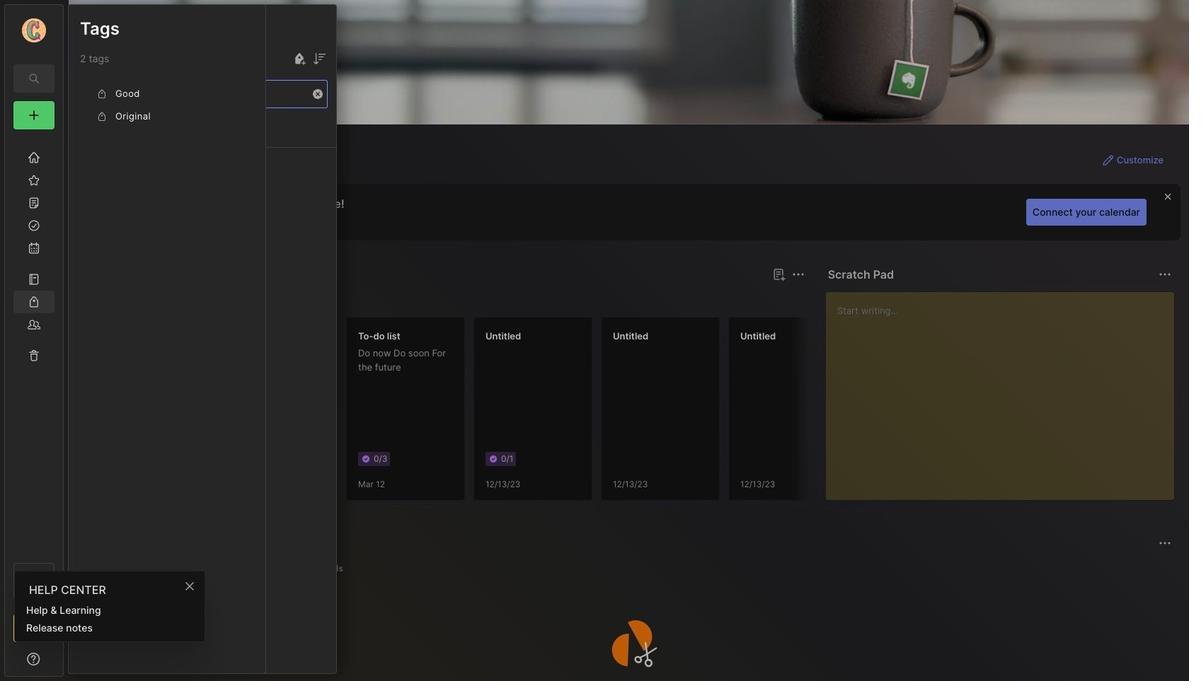 Task type: locate. For each thing, give the bounding box(es) containing it.
tab list
[[94, 561, 1169, 578]]

tree
[[5, 138, 63, 551]]

account image
[[22, 18, 46, 42]]

create new tag image
[[291, 50, 308, 67]]

Start writing… text field
[[837, 292, 1173, 489]]

edit search image
[[25, 70, 42, 87]]

upgrade image
[[25, 620, 42, 637]]

Find tags… text field
[[81, 85, 309, 104]]

row group
[[80, 83, 254, 128], [69, 120, 336, 196], [91, 317, 1110, 510]]

tab
[[141, 292, 199, 309], [94, 561, 148, 578], [154, 561, 196, 578], [202, 561, 262, 578], [268, 561, 304, 578], [310, 561, 349, 578]]

click to expand image
[[62, 655, 73, 672]]



Task type: describe. For each thing, give the bounding box(es) containing it.
dropdown list menu
[[15, 602, 205, 637]]

main element
[[0, 0, 68, 682]]

home image
[[27, 151, 41, 165]]

tree inside main element
[[5, 138, 63, 551]]

WHAT'S NEW field
[[5, 648, 63, 671]]

Account field
[[5, 16, 63, 45]]



Task type: vqa. For each thing, say whether or not it's contained in the screenshot.
Calendar Event image
no



